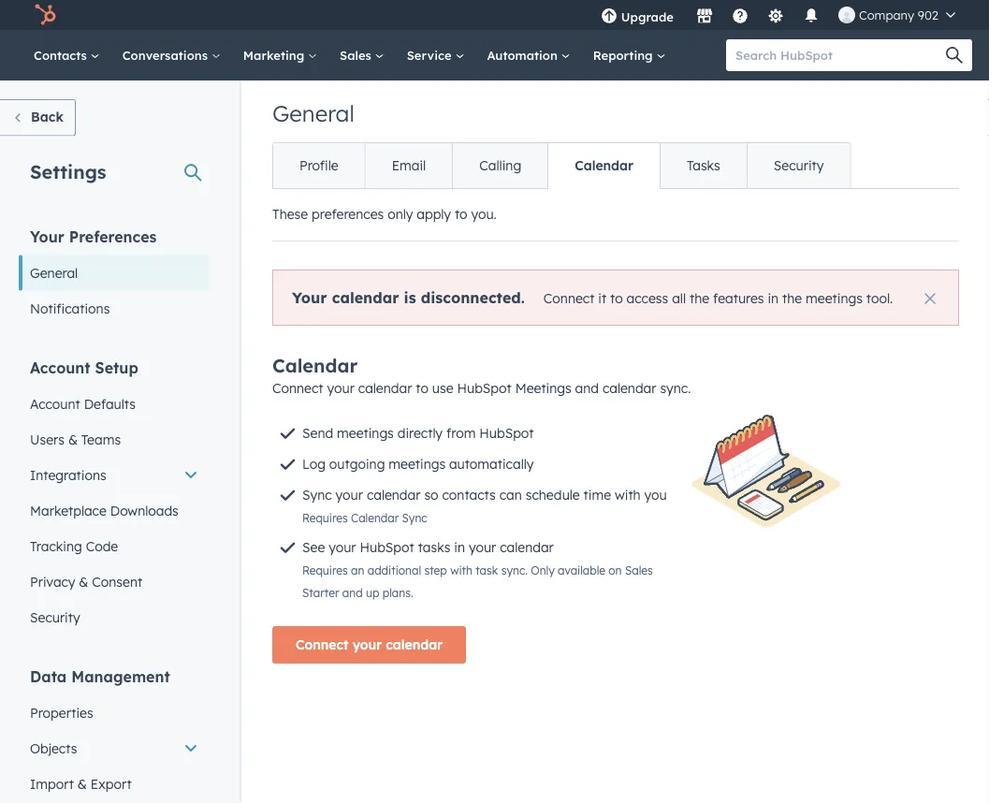 Task type: locate. For each thing, give the bounding box(es) containing it.
contacts
[[442, 487, 496, 503]]

available
[[558, 564, 606, 578]]

hubspot right use
[[457, 380, 512, 397]]

0 vertical spatial your
[[30, 227, 64, 246]]

and left up at left bottom
[[343, 586, 363, 600]]

sync. down the all
[[661, 380, 691, 397]]

calendar for calendar
[[575, 157, 634, 174]]

connect up the send
[[272, 380, 324, 397]]

calendar left so
[[367, 487, 421, 503]]

navigation
[[272, 142, 852, 189]]

help button
[[725, 0, 756, 30]]

sync down log
[[302, 487, 332, 503]]

see
[[302, 539, 325, 556]]

2 account from the top
[[30, 396, 80, 412]]

1 vertical spatial requires
[[302, 564, 348, 578]]

1 vertical spatial in
[[454, 539, 465, 556]]

meetings up outgoing
[[337, 425, 394, 441]]

calendar up send meetings directly from hubspot
[[358, 380, 412, 397]]

sales link
[[329, 30, 396, 81]]

0 vertical spatial to
[[455, 206, 468, 222]]

marketplace downloads link
[[19, 493, 210, 529]]

account for account setup
[[30, 358, 90, 377]]

0 vertical spatial meetings
[[806, 290, 863, 306]]

0 horizontal spatial the
[[690, 290, 710, 306]]

with inside sync your calendar so contacts can schedule time with you requires calendar sync
[[615, 487, 641, 503]]

0 vertical spatial sync.
[[661, 380, 691, 397]]

to left use
[[416, 380, 429, 397]]

0 vertical spatial &
[[68, 431, 78, 448]]

1 horizontal spatial sales
[[625, 564, 653, 578]]

objects
[[30, 740, 77, 757]]

contacts
[[34, 47, 91, 63]]

mateo roberts image
[[839, 7, 856, 23]]

0 vertical spatial connect
[[544, 290, 595, 306]]

up
[[366, 586, 380, 600]]

in
[[768, 290, 779, 306], [454, 539, 465, 556]]

1 horizontal spatial sync.
[[661, 380, 691, 397]]

your inside button
[[353, 637, 382, 653]]

1 horizontal spatial general
[[272, 99, 355, 127]]

general up notifications
[[30, 265, 78, 281]]

calendar left is
[[332, 288, 399, 307]]

defaults
[[84, 396, 136, 412]]

account up users at the bottom left of page
[[30, 396, 80, 412]]

1 vertical spatial connect
[[272, 380, 324, 397]]

general up the profile
[[272, 99, 355, 127]]

account setup element
[[19, 357, 210, 635]]

downloads
[[110, 502, 179, 519]]

schedule
[[526, 487, 580, 503]]

0 vertical spatial hubspot
[[457, 380, 512, 397]]

1 vertical spatial security
[[30, 609, 80, 625]]

to left "you."
[[455, 206, 468, 222]]

your inside alert
[[292, 288, 327, 307]]

hubspot up automatically
[[480, 425, 534, 441]]

0 horizontal spatial general
[[30, 265, 78, 281]]

sales
[[340, 47, 375, 63], [625, 564, 653, 578]]

& left export
[[78, 776, 87, 792]]

1 horizontal spatial your
[[292, 288, 327, 307]]

apply
[[417, 206, 451, 222]]

account defaults link
[[19, 386, 210, 422]]

1 vertical spatial account
[[30, 396, 80, 412]]

connect inside alert
[[544, 290, 595, 306]]

requires up see
[[302, 511, 348, 525]]

only
[[531, 564, 555, 578]]

email link
[[365, 143, 452, 188]]

only
[[388, 206, 413, 222]]

your up the send
[[327, 380, 355, 397]]

directly
[[398, 425, 443, 441]]

close image
[[925, 293, 936, 304]]

your for sync
[[336, 487, 363, 503]]

0 horizontal spatial in
[[454, 539, 465, 556]]

sales right on
[[625, 564, 653, 578]]

0 horizontal spatial and
[[343, 586, 363, 600]]

and inside the calendar connect your calendar to use hubspot meetings and calendar sync.
[[575, 380, 599, 397]]

your left preferences
[[30, 227, 64, 246]]

log outgoing meetings automatically
[[302, 456, 534, 472]]

0 vertical spatial with
[[615, 487, 641, 503]]

& for export
[[78, 776, 87, 792]]

your down outgoing
[[336, 487, 363, 503]]

sync down so
[[402, 511, 428, 525]]

1 horizontal spatial the
[[783, 290, 803, 306]]

in right features
[[768, 290, 779, 306]]

meetings down send meetings directly from hubspot
[[389, 456, 446, 472]]

security inside account setup element
[[30, 609, 80, 625]]

these preferences only apply to you.
[[272, 206, 497, 222]]

to inside the your calendar is disconnected. alert
[[611, 290, 623, 306]]

1 vertical spatial sales
[[625, 564, 653, 578]]

and right meetings in the right top of the page
[[575, 380, 599, 397]]

sync
[[302, 487, 332, 503], [402, 511, 428, 525]]

disconnected.
[[421, 288, 525, 307]]

with left you
[[615, 487, 641, 503]]

2 horizontal spatial to
[[611, 290, 623, 306]]

your up task
[[469, 539, 497, 556]]

with left task
[[451, 564, 473, 578]]

properties
[[30, 705, 93, 721]]

calendar inside the calendar connect your calendar to use hubspot meetings and calendar sync.
[[272, 354, 358, 377]]

upgrade image
[[601, 8, 618, 25]]

1 horizontal spatial and
[[575, 380, 599, 397]]

sync. right task
[[502, 564, 528, 578]]

sales left service
[[340, 47, 375, 63]]

your for see
[[329, 539, 356, 556]]

sales inside see your hubspot tasks in your calendar requires an additional step with task sync. only available on sales starter and up plans.
[[625, 564, 653, 578]]

1 horizontal spatial in
[[768, 290, 779, 306]]

1 vertical spatial and
[[343, 586, 363, 600]]

preferences
[[312, 206, 384, 222]]

hubspot up additional
[[360, 539, 415, 556]]

hubspot
[[457, 380, 512, 397], [480, 425, 534, 441], [360, 539, 415, 556]]

marketplaces button
[[685, 0, 725, 30]]

0 vertical spatial requires
[[302, 511, 348, 525]]

2 vertical spatial meetings
[[389, 456, 446, 472]]

marketplace
[[30, 502, 107, 519]]

0 vertical spatial account
[[30, 358, 90, 377]]

the
[[690, 290, 710, 306], [783, 290, 803, 306]]

connect left 'it' on the right of the page
[[544, 290, 595, 306]]

settings
[[30, 160, 106, 183]]

1 horizontal spatial to
[[455, 206, 468, 222]]

menu
[[590, 0, 967, 37]]

your preferences
[[30, 227, 157, 246]]

1 account from the top
[[30, 358, 90, 377]]

2 vertical spatial calendar
[[351, 511, 399, 525]]

1 horizontal spatial with
[[615, 487, 641, 503]]

1 vertical spatial your
[[292, 288, 327, 307]]

1 vertical spatial hubspot
[[480, 425, 534, 441]]

1 vertical spatial general
[[30, 265, 78, 281]]

meetings left tool.
[[806, 290, 863, 306]]

marketing link
[[232, 30, 329, 81]]

2 requires from the top
[[302, 564, 348, 578]]

hubspot inside see your hubspot tasks in your calendar requires an additional step with task sync. only available on sales starter and up plans.
[[360, 539, 415, 556]]

1 vertical spatial with
[[451, 564, 473, 578]]

meetings
[[806, 290, 863, 306], [337, 425, 394, 441], [389, 456, 446, 472]]

0 vertical spatial security
[[774, 157, 824, 174]]

calling
[[480, 157, 522, 174]]

your for your calendar is disconnected.
[[292, 288, 327, 307]]

code
[[86, 538, 118, 554]]

calendar up only
[[500, 539, 554, 556]]

requires inside see your hubspot tasks in your calendar requires an additional step with task sync. only available on sales starter and up plans.
[[302, 564, 348, 578]]

users & teams link
[[19, 422, 210, 457]]

& inside the data management element
[[78, 776, 87, 792]]

reporting link
[[582, 30, 677, 81]]

tracking code
[[30, 538, 118, 554]]

connect down starter
[[296, 637, 349, 653]]

1 vertical spatial security link
[[19, 600, 210, 635]]

integrations button
[[19, 457, 210, 493]]

& right 'privacy'
[[79, 574, 88, 590]]

hubspot link
[[22, 4, 70, 26]]

sync your calendar so contacts can schedule time with you requires calendar sync
[[302, 487, 667, 525]]

notifications
[[30, 300, 110, 316]]

privacy & consent
[[30, 574, 142, 590]]

the right the all
[[690, 290, 710, 306]]

meetings inside the your calendar is disconnected. alert
[[806, 290, 863, 306]]

0 vertical spatial in
[[768, 290, 779, 306]]

all
[[672, 290, 686, 306]]

0 vertical spatial and
[[575, 380, 599, 397]]

calendar inside navigation
[[575, 157, 634, 174]]

sync. inside see your hubspot tasks in your calendar requires an additional step with task sync. only available on sales starter and up plans.
[[502, 564, 528, 578]]

general inside your preferences element
[[30, 265, 78, 281]]

& right users at the bottom left of page
[[68, 431, 78, 448]]

import & export
[[30, 776, 132, 792]]

data management element
[[19, 666, 210, 803]]

security link
[[747, 143, 851, 188], [19, 600, 210, 635]]

import
[[30, 776, 74, 792]]

0 vertical spatial sales
[[340, 47, 375, 63]]

0 horizontal spatial to
[[416, 380, 429, 397]]

2 vertical spatial to
[[416, 380, 429, 397]]

0 vertical spatial calendar
[[575, 157, 634, 174]]

1 vertical spatial calendar
[[272, 354, 358, 377]]

general
[[272, 99, 355, 127], [30, 265, 78, 281]]

your for your preferences
[[30, 227, 64, 246]]

can
[[500, 487, 522, 503]]

0 vertical spatial security link
[[747, 143, 851, 188]]

your down "these"
[[292, 288, 327, 307]]

0 horizontal spatial sync.
[[502, 564, 528, 578]]

email
[[392, 157, 426, 174]]

1 vertical spatial to
[[611, 290, 623, 306]]

your down up at left bottom
[[353, 637, 382, 653]]

Search HubSpot search field
[[727, 39, 956, 71]]

to inside the calendar connect your calendar to use hubspot meetings and calendar sync.
[[416, 380, 429, 397]]

0 horizontal spatial security
[[30, 609, 80, 625]]

with
[[615, 487, 641, 503], [451, 564, 473, 578]]

1 horizontal spatial sync
[[402, 511, 428, 525]]

search image
[[947, 47, 964, 64]]

1 vertical spatial sync.
[[502, 564, 528, 578]]

calendar down plans. on the left bottom
[[386, 637, 443, 653]]

calendar
[[332, 288, 399, 307], [358, 380, 412, 397], [603, 380, 657, 397], [367, 487, 421, 503], [500, 539, 554, 556], [386, 637, 443, 653]]

tasks
[[687, 157, 721, 174]]

2 vertical spatial connect
[[296, 637, 349, 653]]

1 requires from the top
[[302, 511, 348, 525]]

to
[[455, 206, 468, 222], [611, 290, 623, 306], [416, 380, 429, 397]]

2 vertical spatial &
[[78, 776, 87, 792]]

sync.
[[661, 380, 691, 397], [502, 564, 528, 578]]

1 horizontal spatial security
[[774, 157, 824, 174]]

calendar inside sync your calendar so contacts can schedule time with you requires calendar sync
[[367, 487, 421, 503]]

to right 'it' on the right of the page
[[611, 290, 623, 306]]

calendar inside sync your calendar so contacts can schedule time with you requires calendar sync
[[351, 511, 399, 525]]

automatically
[[449, 456, 534, 472]]

conversations link
[[111, 30, 232, 81]]

connect for connect your calendar
[[296, 637, 349, 653]]

your inside sync your calendar so contacts can schedule time with you requires calendar sync
[[336, 487, 363, 503]]

your inside the calendar connect your calendar to use hubspot meetings and calendar sync.
[[327, 380, 355, 397]]

connect inside button
[[296, 637, 349, 653]]

in inside see your hubspot tasks in your calendar requires an additional step with task sync. only available on sales starter and up plans.
[[454, 539, 465, 556]]

requires up starter
[[302, 564, 348, 578]]

connect your calendar
[[296, 637, 443, 653]]

and
[[575, 380, 599, 397], [343, 586, 363, 600]]

upgrade
[[622, 9, 674, 24]]

marketing
[[243, 47, 308, 63]]

reporting
[[593, 47, 657, 63]]

1 vertical spatial &
[[79, 574, 88, 590]]

0 vertical spatial sync
[[302, 487, 332, 503]]

2 vertical spatial hubspot
[[360, 539, 415, 556]]

the right features
[[783, 290, 803, 306]]

to for calendar
[[416, 380, 429, 397]]

0 horizontal spatial your
[[30, 227, 64, 246]]

account up account defaults
[[30, 358, 90, 377]]

requires
[[302, 511, 348, 525], [302, 564, 348, 578]]

in right tasks
[[454, 539, 465, 556]]

connect
[[544, 290, 595, 306], [272, 380, 324, 397], [296, 637, 349, 653]]

0 horizontal spatial with
[[451, 564, 473, 578]]

your up an
[[329, 539, 356, 556]]

hubspot image
[[34, 4, 56, 26]]



Task type: vqa. For each thing, say whether or not it's contained in the screenshot.
'progress bar'
no



Task type: describe. For each thing, give the bounding box(es) containing it.
hubspot inside the calendar connect your calendar to use hubspot meetings and calendar sync.
[[457, 380, 512, 397]]

company 902 button
[[828, 0, 967, 30]]

send meetings directly from hubspot
[[302, 425, 534, 441]]

you
[[645, 487, 667, 503]]

plans.
[[383, 586, 414, 600]]

features
[[714, 290, 765, 306]]

step
[[425, 564, 447, 578]]

import & export link
[[19, 766, 210, 802]]

task
[[476, 564, 498, 578]]

access
[[627, 290, 669, 306]]

requires inside sync your calendar so contacts can schedule time with you requires calendar sync
[[302, 511, 348, 525]]

starter
[[302, 586, 339, 600]]

marketplaces image
[[697, 8, 713, 25]]

your for connect
[[353, 637, 382, 653]]

export
[[91, 776, 132, 792]]

automation link
[[476, 30, 582, 81]]

teams
[[81, 431, 121, 448]]

so
[[425, 487, 439, 503]]

users & teams
[[30, 431, 121, 448]]

you.
[[471, 206, 497, 222]]

& for consent
[[79, 574, 88, 590]]

company 902
[[859, 7, 939, 22]]

outgoing
[[329, 456, 385, 472]]

2 the from the left
[[783, 290, 803, 306]]

connect for connect it to access all the features in the meetings tool.
[[544, 290, 595, 306]]

notifications button
[[796, 0, 828, 30]]

menu containing company 902
[[590, 0, 967, 37]]

0 vertical spatial general
[[272, 99, 355, 127]]

with inside see your hubspot tasks in your calendar requires an additional step with task sync. only available on sales starter and up plans.
[[451, 564, 473, 578]]

these
[[272, 206, 308, 222]]

connect it to access all the features in the meetings tool.
[[544, 290, 893, 306]]

from
[[447, 425, 476, 441]]

preferences
[[69, 227, 157, 246]]

0 horizontal spatial security link
[[19, 600, 210, 635]]

1 the from the left
[[690, 290, 710, 306]]

notifications image
[[803, 8, 820, 25]]

tracking code link
[[19, 529, 210, 564]]

calendar connect your calendar to use hubspot meetings and calendar sync.
[[272, 354, 691, 397]]

1 horizontal spatial security link
[[747, 143, 851, 188]]

tasks
[[418, 539, 451, 556]]

in inside the your calendar is disconnected. alert
[[768, 290, 779, 306]]

management
[[71, 667, 170, 686]]

and inside see your hubspot tasks in your calendar requires an additional step with task sync. only available on sales starter and up plans.
[[343, 586, 363, 600]]

contacts link
[[22, 30, 111, 81]]

data
[[30, 667, 67, 686]]

to for these
[[455, 206, 468, 222]]

automation
[[487, 47, 562, 63]]

service
[[407, 47, 455, 63]]

back
[[31, 109, 64, 125]]

calendar for calendar connect your calendar to use hubspot meetings and calendar sync.
[[272, 354, 358, 377]]

send
[[302, 425, 333, 441]]

company
[[859, 7, 915, 22]]

meetings
[[516, 380, 572, 397]]

use
[[432, 380, 454, 397]]

additional
[[368, 564, 421, 578]]

log
[[302, 456, 326, 472]]

connect your calendar button
[[272, 626, 466, 664]]

account setup
[[30, 358, 138, 377]]

help image
[[732, 8, 749, 25]]

calendar inside button
[[386, 637, 443, 653]]

privacy
[[30, 574, 75, 590]]

0 horizontal spatial sales
[[340, 47, 375, 63]]

setup
[[95, 358, 138, 377]]

users
[[30, 431, 65, 448]]

is
[[404, 288, 416, 307]]

profile link
[[273, 143, 365, 188]]

your calendar is disconnected. alert
[[272, 270, 960, 326]]

calling link
[[452, 143, 548, 188]]

search button
[[937, 39, 973, 71]]

conversations
[[122, 47, 211, 63]]

902
[[918, 7, 939, 22]]

privacy & consent link
[[19, 564, 210, 600]]

your calendar is disconnected.
[[292, 288, 525, 307]]

account defaults
[[30, 396, 136, 412]]

an
[[351, 564, 365, 578]]

see your hubspot tasks in your calendar requires an additional step with task sync. only available on sales starter and up plans.
[[302, 539, 653, 600]]

profile
[[300, 157, 339, 174]]

general link
[[19, 255, 210, 291]]

1 vertical spatial meetings
[[337, 425, 394, 441]]

on
[[609, 564, 622, 578]]

objects button
[[19, 731, 210, 766]]

calendar inside alert
[[332, 288, 399, 307]]

account for account defaults
[[30, 396, 80, 412]]

data management
[[30, 667, 170, 686]]

connect inside the calendar connect your calendar to use hubspot meetings and calendar sync.
[[272, 380, 324, 397]]

time
[[584, 487, 611, 503]]

sync. inside the calendar connect your calendar to use hubspot meetings and calendar sync.
[[661, 380, 691, 397]]

notifications link
[[19, 291, 210, 326]]

security inside navigation
[[774, 157, 824, 174]]

navigation containing profile
[[272, 142, 852, 189]]

properties link
[[19, 695, 210, 731]]

your preferences element
[[19, 226, 210, 326]]

0 horizontal spatial sync
[[302, 487, 332, 503]]

tasks link
[[660, 143, 747, 188]]

tracking
[[30, 538, 82, 554]]

settings image
[[768, 8, 785, 25]]

calendar inside see your hubspot tasks in your calendar requires an additional step with task sync. only available on sales starter and up plans.
[[500, 539, 554, 556]]

service link
[[396, 30, 476, 81]]

marketplace downloads
[[30, 502, 179, 519]]

& for teams
[[68, 431, 78, 448]]

1 vertical spatial sync
[[402, 511, 428, 525]]

it
[[599, 290, 607, 306]]

calendar right meetings in the right top of the page
[[603, 380, 657, 397]]

tool.
[[867, 290, 893, 306]]



